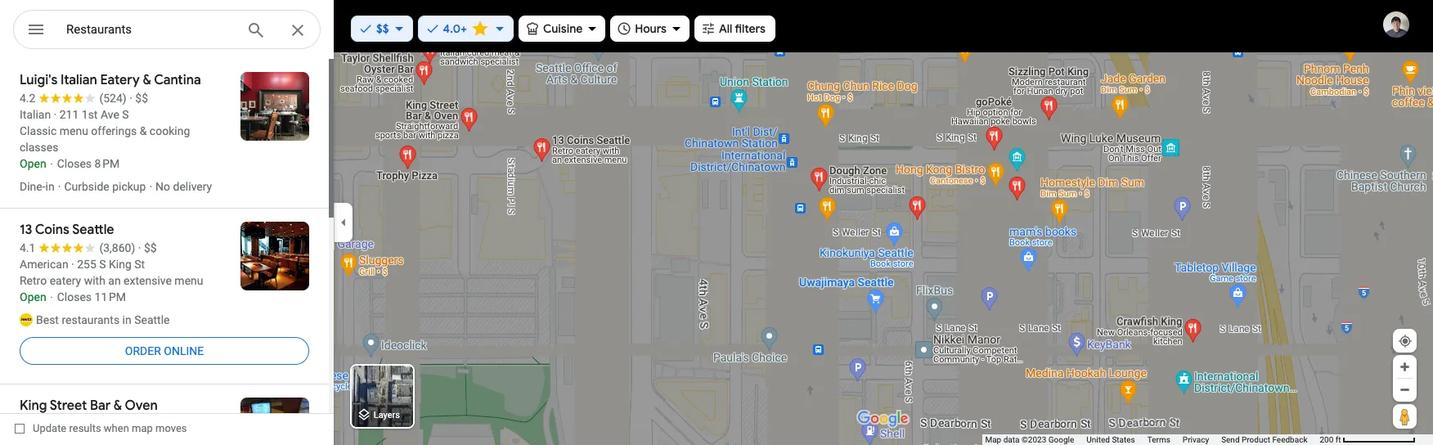 Task type: locate. For each thing, give the bounding box(es) containing it.
united states
[[1087, 435, 1135, 444]]

footer containing map data ©2023 google
[[985, 434, 1320, 445]]

map
[[985, 435, 1001, 444]]

order online link
[[20, 331, 309, 371]]

None field
[[66, 20, 233, 39]]

Restaurants field
[[13, 10, 321, 50]]

update
[[33, 422, 66, 434]]

google
[[1048, 435, 1074, 444]]

privacy
[[1183, 435, 1209, 444]]

order
[[125, 344, 161, 357]]

cuisine button
[[519, 11, 606, 47]]

when
[[104, 422, 129, 434]]

layers
[[374, 410, 400, 421]]

results for restaurants feed
[[0, 59, 334, 445]]

send
[[1221, 435, 1240, 444]]

hours button
[[611, 11, 690, 47]]

google maps element
[[0, 0, 1433, 445]]


[[26, 18, 46, 41]]

cuisine
[[543, 21, 583, 36]]

all
[[719, 21, 732, 36]]

map
[[132, 422, 153, 434]]

send product feedback button
[[1221, 434, 1308, 445]]

200 ft button
[[1320, 435, 1416, 444]]

zoom in image
[[1399, 361, 1411, 373]]

data
[[1003, 435, 1020, 444]]

footer inside google maps element
[[985, 434, 1320, 445]]

results
[[69, 422, 101, 434]]

hours
[[635, 21, 667, 36]]

footer
[[985, 434, 1320, 445]]

order online
[[125, 344, 204, 357]]

feedback
[[1272, 435, 1308, 444]]

collapse side panel image
[[335, 214, 353, 232]]

4.0+ button
[[418, 11, 514, 47]]

moves
[[155, 422, 187, 434]]



Task type: vqa. For each thing, say whether or not it's contained in the screenshot.
filters at the right of the page
yes



Task type: describe. For each thing, give the bounding box(es) containing it.
200 ft
[[1320, 435, 1341, 444]]

 button
[[13, 10, 59, 52]]

show your location image
[[1398, 334, 1413, 348]]

terms button
[[1147, 434, 1170, 445]]

terms
[[1147, 435, 1170, 444]]

filters
[[735, 21, 765, 36]]

online
[[164, 344, 204, 357]]

united states button
[[1087, 434, 1135, 445]]

ft
[[1336, 435, 1341, 444]]

states
[[1112, 435, 1135, 444]]

$$ button
[[351, 11, 413, 47]]

show street view coverage image
[[1393, 404, 1417, 429]]

4.0+
[[443, 21, 467, 36]]

update results when map moves
[[33, 422, 187, 434]]

map data ©2023 google
[[985, 435, 1074, 444]]

$$
[[376, 21, 389, 36]]

200
[[1320, 435, 1334, 444]]

send product feedback
[[1221, 435, 1308, 444]]

Update results when map moves checkbox
[[15, 418, 187, 438]]

zoom out image
[[1399, 384, 1411, 396]]

 search field
[[13, 10, 321, 52]]

privacy button
[[1183, 434, 1209, 445]]

product
[[1242, 435, 1270, 444]]

©2023
[[1022, 435, 1046, 444]]

united
[[1087, 435, 1110, 444]]

all filters button
[[694, 11, 775, 47]]

all filters
[[719, 21, 765, 36]]

none field inside restaurants field
[[66, 20, 233, 39]]



